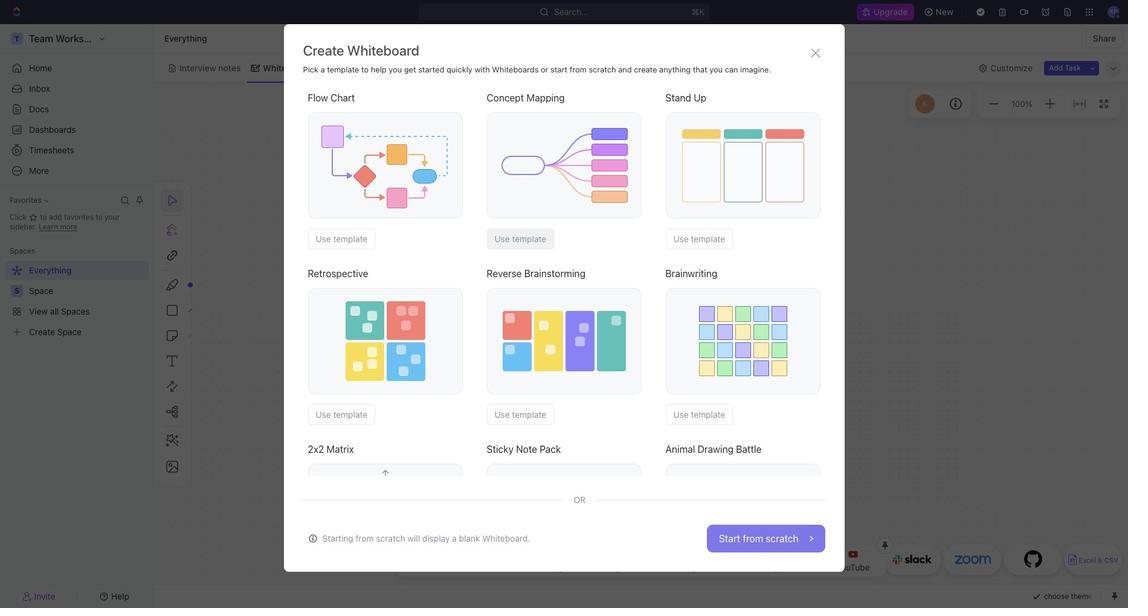Task type: describe. For each thing, give the bounding box(es) containing it.
anything
[[659, 65, 691, 74]]

whiteboard.
[[482, 533, 530, 544]]

figma
[[551, 563, 575, 573]]

2x2 matrix
[[308, 444, 354, 455]]

1 you from the left
[[389, 65, 402, 74]]

from for starting from scratch will display a blank whiteboard.
[[356, 533, 374, 544]]

blank
[[459, 533, 480, 544]]

0 horizontal spatial a
[[321, 65, 325, 74]]

battle
[[736, 444, 762, 455]]

template down create whiteboard
[[327, 65, 359, 74]]

note
[[516, 444, 537, 455]]

everything
[[164, 33, 207, 44]]

quickly
[[447, 65, 472, 74]]

use template button for reverse
[[487, 404, 554, 425]]

excel & csv
[[1079, 557, 1118, 565]]

learn more link
[[39, 222, 77, 231]]

display
[[422, 533, 450, 544]]

add
[[49, 213, 62, 222]]

docs inside docs link
[[29, 104, 49, 114]]

100%
[[1012, 99, 1033, 109]]

reverse
[[487, 268, 522, 279]]

invite
[[34, 591, 55, 602]]

use for flow
[[316, 234, 331, 244]]

use template up animal drawing battle
[[673, 410, 725, 420]]

timesheets link
[[5, 141, 149, 160]]

add task
[[1049, 63, 1081, 72]]

sticky
[[487, 444, 514, 455]]

1 horizontal spatial scratch
[[589, 65, 616, 74]]

more
[[60, 222, 77, 231]]

add
[[1049, 63, 1063, 72]]

use template for stand
[[673, 234, 725, 244]]

whiteboards
[[492, 65, 539, 74]]

matrix
[[327, 444, 354, 455]]

use template for concept
[[495, 234, 546, 244]]

1 horizontal spatial or
[[574, 495, 586, 505]]

tree inside sidebar navigation
[[5, 261, 149, 342]]

google docs button
[[590, 549, 660, 573]]

template for retrospective
[[333, 410, 368, 420]]

home link
[[5, 59, 149, 78]]

invite button
[[5, 588, 73, 605]]

use template up the "matrix"
[[316, 410, 368, 420]]

stand up
[[666, 92, 706, 103]]

starting from scratch will display a blank whiteboard.
[[322, 533, 530, 544]]

create
[[303, 42, 344, 59]]

reverse brainstorming
[[487, 268, 585, 279]]

favorites button
[[5, 193, 54, 208]]

home
[[29, 63, 52, 73]]

use template for flow
[[316, 234, 368, 244]]

csv
[[1104, 557, 1118, 565]]

google sheets
[[675, 563, 733, 573]]

task button
[[403, 549, 440, 573]]

task inside the task button
[[412, 563, 431, 573]]

everything link
[[161, 31, 210, 46]]

use for stand
[[673, 234, 689, 244]]

use template button up the "matrix"
[[308, 404, 375, 425]]

and
[[618, 65, 632, 74]]

will
[[407, 533, 420, 544]]

website
[[495, 563, 527, 573]]

use up 2x2
[[316, 410, 331, 420]]

can
[[725, 65, 738, 74]]

start
[[719, 533, 740, 544]]

starting
[[322, 533, 353, 544]]

new button
[[919, 2, 961, 22]]

0 horizontal spatial whiteboard
[[263, 63, 310, 73]]

youtube button
[[826, 549, 880, 573]]

your
[[105, 213, 120, 222]]

inbox link
[[5, 79, 149, 98]]

sidebar navigation
[[0, 24, 154, 608]]

sheets
[[705, 563, 733, 573]]

use template for reverse
[[495, 410, 546, 420]]

brainstorming
[[524, 268, 585, 279]]

help
[[371, 65, 387, 74]]

upgrade link
[[856, 4, 914, 21]]

timesheets
[[29, 145, 74, 155]]

stand
[[666, 92, 691, 103]]

learn
[[39, 222, 58, 231]]

docs inside google docs button
[[630, 563, 650, 573]]

0 horizontal spatial to
[[40, 213, 47, 222]]

upgrade
[[873, 7, 908, 17]]



Task type: locate. For each thing, give the bounding box(es) containing it.
0 horizontal spatial scratch
[[376, 533, 405, 544]]

use template up sticky note pack
[[495, 410, 546, 420]]

you left can on the top of page
[[710, 65, 723, 74]]

interview
[[179, 63, 216, 73]]

scratch left will
[[376, 533, 405, 544]]

2 horizontal spatial to
[[361, 65, 369, 74]]

search...
[[554, 7, 589, 17]]

100% button
[[1009, 97, 1035, 111]]

docs link
[[5, 100, 149, 119]]

3 google from the left
[[757, 563, 785, 573]]

scratch up google slides button
[[766, 533, 798, 544]]

from for start from scratch
[[743, 533, 763, 544]]

get
[[404, 65, 416, 74]]

template for reverse brainstorming
[[512, 410, 546, 420]]

0 vertical spatial a
[[321, 65, 325, 74]]

animal drawing battle
[[666, 444, 762, 455]]

use template button up brainwriting
[[666, 228, 733, 250]]

task inside add task button
[[1065, 63, 1081, 72]]

add task button
[[1044, 61, 1086, 75]]

drawing
[[698, 444, 734, 455]]

scratch inside button
[[766, 533, 798, 544]]

1 horizontal spatial task
[[1065, 63, 1081, 72]]

template
[[327, 65, 359, 74], [333, 234, 368, 244], [512, 234, 546, 244], [691, 234, 725, 244], [333, 410, 368, 420], [512, 410, 546, 420], [691, 410, 725, 420]]

animal
[[666, 444, 695, 455]]

doc button
[[445, 549, 480, 573]]

2 google from the left
[[675, 563, 703, 573]]

1 horizontal spatial to
[[96, 213, 103, 222]]

pick a template to help you get started quickly with whiteboards or start from scratch and create anything that you can imagine.
[[303, 65, 771, 74]]

1 vertical spatial task
[[412, 563, 431, 573]]

start from scratch
[[719, 533, 798, 544]]

template up retrospective
[[333, 234, 368, 244]]

use up sticky
[[495, 410, 510, 420]]

template for brainwriting
[[691, 410, 725, 420]]

task down starting from scratch will display a blank whiteboard.
[[412, 563, 431, 573]]

0 vertical spatial docs
[[29, 104, 49, 114]]

to up learn
[[40, 213, 47, 222]]

to add favorites to your sidebar.
[[10, 213, 120, 231]]

google left sheets
[[675, 563, 703, 573]]

whiteboard
[[347, 42, 419, 59], [263, 63, 310, 73]]

0 vertical spatial or
[[541, 65, 548, 74]]

create
[[634, 65, 657, 74]]

that
[[693, 65, 707, 74]]

chart
[[331, 92, 355, 103]]

template up reverse brainstorming
[[512, 234, 546, 244]]

create whiteboard dialog
[[284, 24, 844, 601]]

youtube
[[836, 563, 870, 573]]

learn more
[[39, 222, 77, 231]]

0 vertical spatial task
[[1065, 63, 1081, 72]]

task
[[1065, 63, 1081, 72], [412, 563, 431, 573]]

create whiteboard
[[303, 42, 419, 59]]

google docs
[[600, 563, 650, 573]]

use template button up sticky note pack
[[487, 404, 554, 425]]

google for google sheets
[[675, 563, 703, 573]]

use up reverse
[[495, 234, 510, 244]]

share
[[1093, 33, 1116, 44]]

1 vertical spatial whiteboard
[[263, 63, 310, 73]]

k
[[923, 99, 928, 108]]

template for stand up
[[691, 234, 725, 244]]

use for concept
[[495, 234, 510, 244]]

template for concept mapping
[[512, 234, 546, 244]]

imagine.
[[740, 65, 771, 74]]

invite user image
[[22, 591, 32, 602]]

2 horizontal spatial from
[[743, 533, 763, 544]]

google
[[600, 563, 628, 573], [675, 563, 703, 573], [757, 563, 785, 573]]

0 horizontal spatial from
[[356, 533, 374, 544]]

use template button
[[308, 228, 375, 250], [487, 228, 554, 250], [666, 228, 733, 250], [308, 404, 375, 425], [487, 404, 554, 425], [666, 404, 733, 425]]

google slides button
[[747, 549, 821, 573]]

sticky note pack
[[487, 444, 561, 455]]

⌘k
[[691, 7, 705, 17]]

retrospective
[[308, 268, 368, 279]]

from
[[570, 65, 587, 74], [356, 533, 374, 544], [743, 533, 763, 544]]

from right start
[[743, 533, 763, 544]]

to for favorites
[[96, 213, 103, 222]]

2 horizontal spatial google
[[757, 563, 785, 573]]

click
[[10, 213, 29, 222]]

use template button for stand
[[666, 228, 733, 250]]

inbox
[[29, 83, 50, 94]]

scratch for starting from scratch will display a blank whiteboard.
[[376, 533, 405, 544]]

favorites
[[10, 196, 41, 205]]

&
[[1098, 557, 1103, 565]]

google slides
[[757, 563, 812, 573]]

excel & csv link
[[1065, 545, 1122, 575]]

you left get
[[389, 65, 402, 74]]

use template button up reverse brainstorming
[[487, 228, 554, 250]]

2 you from the left
[[710, 65, 723, 74]]

0 horizontal spatial docs
[[29, 104, 49, 114]]

google right figma
[[600, 563, 628, 573]]

1 horizontal spatial google
[[675, 563, 703, 573]]

whiteboard down create
[[263, 63, 310, 73]]

mapping
[[527, 92, 565, 103]]

use template button for flow
[[308, 228, 375, 250]]

a left blank at the left of the page
[[452, 533, 457, 544]]

to inside create whiteboard dialog
[[361, 65, 369, 74]]

template up the "matrix"
[[333, 410, 368, 420]]

2x2
[[308, 444, 324, 455]]

1 vertical spatial docs
[[630, 563, 650, 573]]

notes
[[218, 63, 241, 73]]

tree
[[5, 261, 149, 342]]

1 vertical spatial or
[[574, 495, 586, 505]]

template up note
[[512, 410, 546, 420]]

share button
[[1086, 29, 1123, 48]]

1 google from the left
[[600, 563, 628, 573]]

use up animal
[[673, 410, 689, 420]]

template up animal drawing battle
[[691, 410, 725, 420]]

interview notes
[[179, 63, 241, 73]]

to left your
[[96, 213, 103, 222]]

from inside button
[[743, 533, 763, 544]]

use for reverse
[[495, 410, 510, 420]]

whiteboard up help
[[347, 42, 419, 59]]

favorites
[[64, 213, 94, 222]]

from right starting
[[356, 533, 374, 544]]

use
[[316, 234, 331, 244], [495, 234, 510, 244], [673, 234, 689, 244], [316, 410, 331, 420], [495, 410, 510, 420], [673, 410, 689, 420]]

new
[[936, 7, 953, 17]]

dashboards
[[29, 124, 76, 135]]

use template
[[316, 234, 368, 244], [495, 234, 546, 244], [673, 234, 725, 244], [316, 410, 368, 420], [495, 410, 546, 420], [673, 410, 725, 420]]

1 horizontal spatial whiteboard
[[347, 42, 419, 59]]

task right add
[[1065, 63, 1081, 72]]

google for google docs
[[600, 563, 628, 573]]

use template up brainwriting
[[673, 234, 725, 244]]

0 horizontal spatial or
[[541, 65, 548, 74]]

use template button for concept
[[487, 228, 554, 250]]

dashboards link
[[5, 120, 149, 140]]

0 horizontal spatial google
[[600, 563, 628, 573]]

use template button up animal drawing battle
[[666, 404, 733, 425]]

doc
[[455, 563, 471, 573]]

0 vertical spatial whiteboard
[[347, 42, 419, 59]]

customize button
[[975, 60, 1036, 76]]

pack
[[540, 444, 561, 455]]

sidebar.
[[10, 222, 37, 231]]

figma button
[[541, 549, 585, 573]]

1 horizontal spatial docs
[[630, 563, 650, 573]]

interview notes link
[[177, 60, 241, 76]]

a right pick
[[321, 65, 325, 74]]

started
[[418, 65, 444, 74]]

use up retrospective
[[316, 234, 331, 244]]

use template button up retrospective
[[308, 228, 375, 250]]

excel
[[1079, 557, 1096, 565]]

to for template
[[361, 65, 369, 74]]

up
[[694, 92, 706, 103]]

customize
[[990, 63, 1033, 73]]

0 horizontal spatial you
[[389, 65, 402, 74]]

with
[[475, 65, 490, 74]]

0 horizontal spatial task
[[412, 563, 431, 573]]

to left help
[[361, 65, 369, 74]]

slides
[[788, 563, 812, 573]]

concept mapping
[[487, 92, 565, 103]]

google left 'slides'
[[757, 563, 785, 573]]

scratch left and
[[589, 65, 616, 74]]

1 vertical spatial a
[[452, 533, 457, 544]]

from right "start"
[[570, 65, 587, 74]]

concept
[[487, 92, 524, 103]]

template for flow chart
[[333, 234, 368, 244]]

1 horizontal spatial a
[[452, 533, 457, 544]]

google for google slides
[[757, 563, 785, 573]]

flow chart
[[308, 92, 355, 103]]

template up brainwriting
[[691, 234, 725, 244]]

use template up reverse brainstorming
[[495, 234, 546, 244]]

whiteboard inside dialog
[[347, 42, 419, 59]]

2 horizontal spatial scratch
[[766, 533, 798, 544]]

scratch for start from scratch
[[766, 533, 798, 544]]

google sheets button
[[665, 549, 742, 573]]

brainwriting
[[666, 268, 717, 279]]

1 horizontal spatial you
[[710, 65, 723, 74]]

use up brainwriting
[[673, 234, 689, 244]]

you
[[389, 65, 402, 74], [710, 65, 723, 74]]

use template up retrospective
[[316, 234, 368, 244]]

1 horizontal spatial from
[[570, 65, 587, 74]]



Task type: vqa. For each thing, say whether or not it's contained in the screenshot.
management within the Sidebar navigation
no



